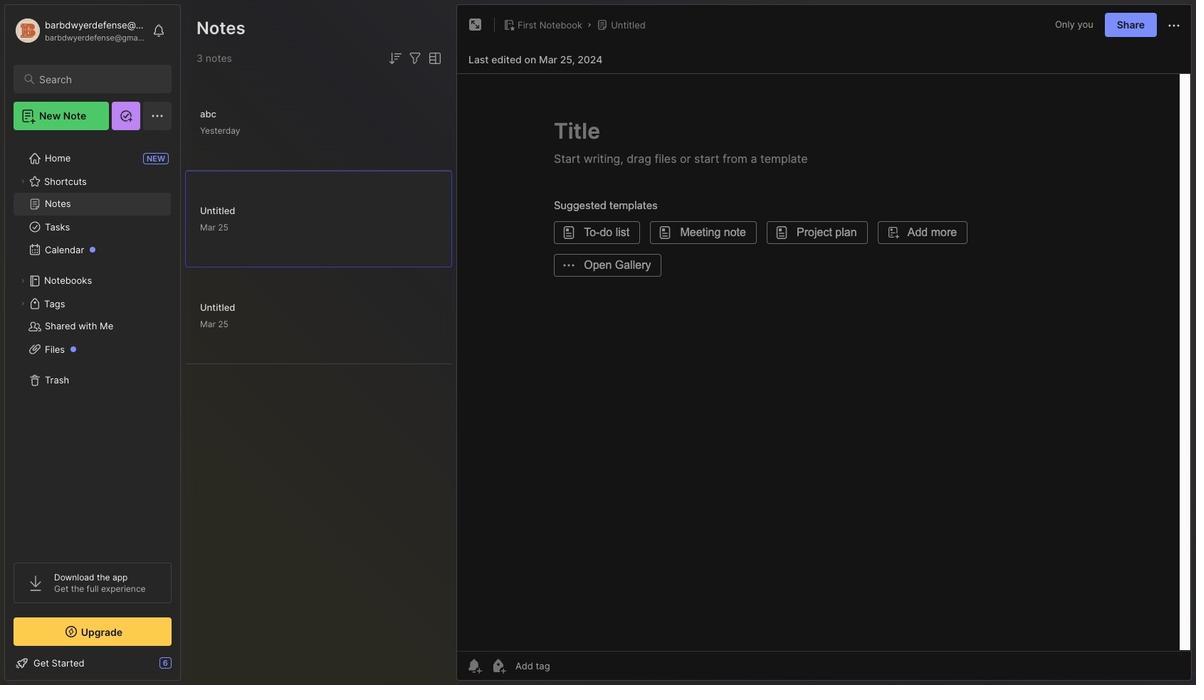 Task type: locate. For each thing, give the bounding box(es) containing it.
View options field
[[424, 50, 444, 67]]

none search field inside the main element
[[39, 70, 159, 88]]

note window element
[[456, 4, 1192, 685]]

Help and Learning task checklist field
[[5, 652, 180, 675]]

expand note image
[[467, 16, 484, 33]]

Note Editor text field
[[457, 73, 1191, 652]]

add filters image
[[407, 50, 424, 67]]

click to collapse image
[[180, 659, 190, 676]]

None search field
[[39, 70, 159, 88]]

tree inside the main element
[[5, 139, 180, 550]]

Sort options field
[[387, 50, 404, 67]]

More actions field
[[1166, 16, 1183, 34]]

tree
[[5, 139, 180, 550]]

more actions image
[[1166, 17, 1183, 34]]



Task type: describe. For each thing, give the bounding box(es) containing it.
expand tags image
[[19, 300, 27, 308]]

add a reminder image
[[466, 658, 483, 675]]

add tag image
[[490, 658, 507, 675]]

main element
[[0, 0, 185, 686]]

Search text field
[[39, 73, 159, 86]]

Add filters field
[[407, 50, 424, 67]]

Add tag field
[[514, 660, 622, 673]]

Account field
[[14, 16, 145, 45]]

expand notebooks image
[[19, 277, 27, 286]]



Task type: vqa. For each thing, say whether or not it's contained in the screenshot.
Main 'Element'
yes



